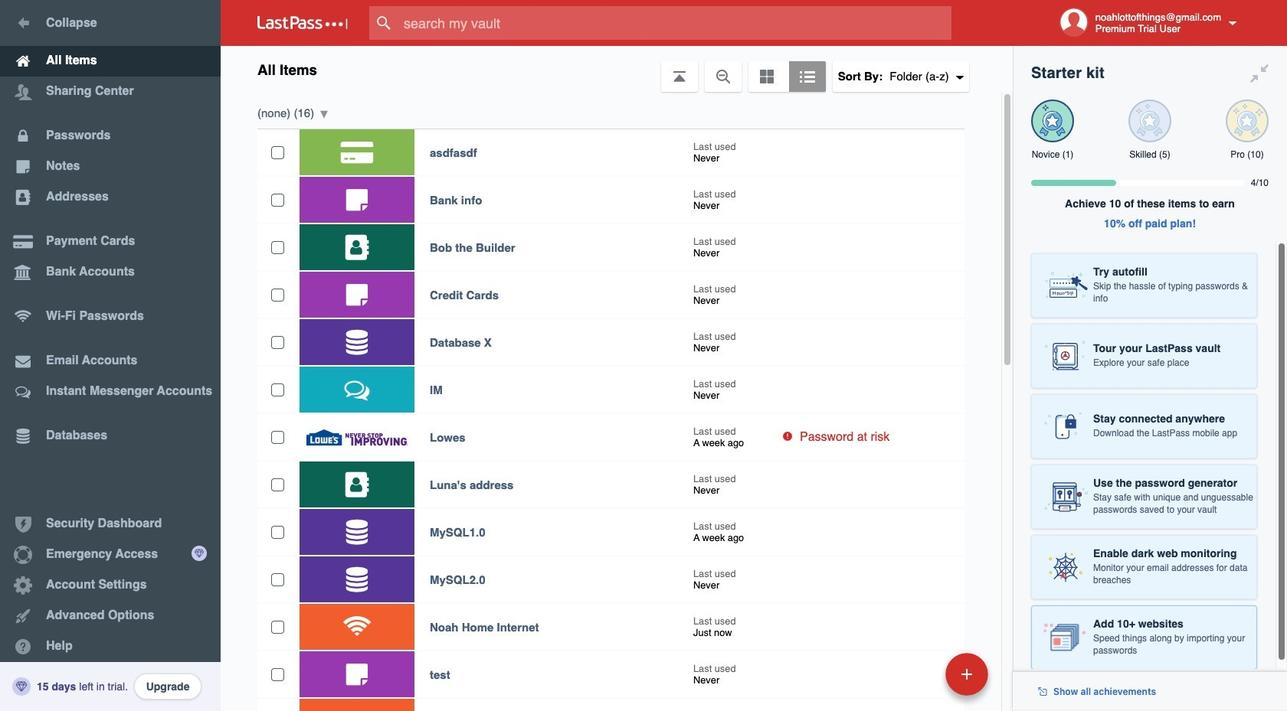 Task type: vqa. For each thing, say whether or not it's contained in the screenshot.
main navigation navigation
yes



Task type: describe. For each thing, give the bounding box(es) containing it.
new item navigation
[[840, 649, 998, 712]]

lastpass image
[[257, 16, 348, 30]]

Search search field
[[369, 6, 981, 40]]



Task type: locate. For each thing, give the bounding box(es) containing it.
new item element
[[840, 653, 994, 696]]

vault options navigation
[[221, 46, 1013, 92]]

main navigation navigation
[[0, 0, 221, 712]]

search my vault text field
[[369, 6, 981, 40]]



